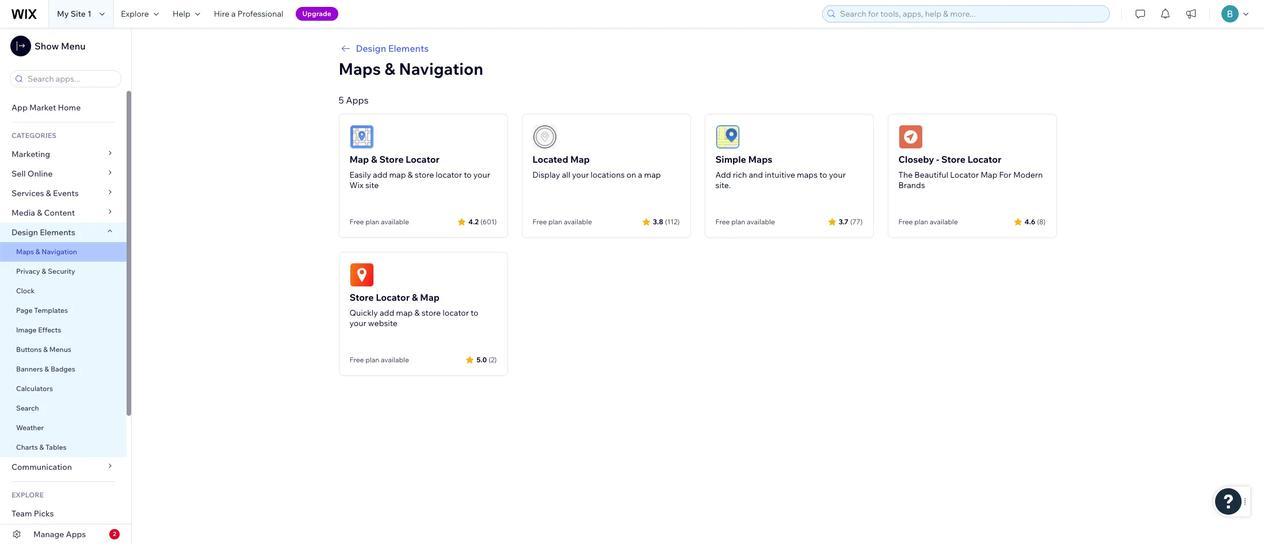 Task type: locate. For each thing, give the bounding box(es) containing it.
map right on
[[645, 170, 661, 180]]

effects
[[38, 326, 61, 334]]

1 vertical spatial design elements link
[[0, 223, 127, 242]]

plan down 'website'
[[366, 356, 380, 364]]

store inside the closeby - store locator the beautiful locator map for modern brands
[[942, 154, 966, 165]]

1 vertical spatial locator
[[443, 308, 469, 318]]

design elements inside sidebar element
[[12, 227, 75, 238]]

manage apps
[[33, 530, 86, 540]]

0 vertical spatial locator
[[436, 170, 462, 180]]

to inside store locator & map quickly add map & store locator to your website
[[471, 308, 479, 318]]

to
[[464, 170, 472, 180], [820, 170, 828, 180], [471, 308, 479, 318]]

elements
[[388, 43, 429, 54], [40, 227, 75, 238]]

free down wix
[[350, 218, 364, 226]]

free plan available down all
[[533, 218, 592, 226]]

apps for manage apps
[[66, 530, 86, 540]]

1 vertical spatial a
[[638, 170, 643, 180]]

available down all
[[564, 218, 592, 226]]

sell
[[12, 169, 26, 179]]

maps up the and
[[749, 154, 773, 165]]

free plan available for -
[[899, 218, 958, 226]]

map inside located map display all your locations on a map
[[645, 170, 661, 180]]

free plan available down brands
[[899, 218, 958, 226]]

available down 'website'
[[381, 356, 409, 364]]

add inside the map & store locator easily add map & store locator to your wix site
[[373, 170, 388, 180]]

help
[[173, 9, 190, 19]]

hire a professional link
[[207, 0, 290, 28]]

design down the media
[[12, 227, 38, 238]]

team picks
[[12, 509, 54, 519]]

your right all
[[572, 170, 589, 180]]

your left 'website'
[[350, 318, 367, 329]]

1 vertical spatial maps
[[749, 154, 773, 165]]

map inside store locator & map quickly add map & store locator to your website
[[396, 308, 413, 318]]

1 horizontal spatial maps
[[339, 59, 381, 79]]

brands
[[899, 180, 926, 191]]

your inside store locator & map quickly add map & store locator to your website
[[350, 318, 367, 329]]

to for map & store locator
[[464, 170, 472, 180]]

clock
[[16, 287, 35, 295]]

apps
[[346, 94, 369, 106], [66, 530, 86, 540]]

4.6
[[1025, 217, 1036, 226]]

map inside the map & store locator easily add map & store locator to your wix site
[[389, 170, 406, 180]]

map inside store locator & map quickly add map & store locator to your website
[[420, 292, 440, 303]]

1 horizontal spatial a
[[638, 170, 643, 180]]

elements inside sidebar element
[[40, 227, 75, 238]]

wix
[[350, 180, 364, 191]]

weather link
[[0, 419, 127, 438]]

Search apps... field
[[24, 71, 117, 87]]

& inside 'link'
[[39, 443, 44, 452]]

navigation
[[399, 59, 484, 79], [42, 248, 77, 256]]

free down brands
[[899, 218, 913, 226]]

add right the easily at the left
[[373, 170, 388, 180]]

0 horizontal spatial maps & navigation
[[16, 248, 77, 256]]

free plan available for map
[[533, 218, 592, 226]]

charts & tables link
[[0, 438, 127, 458]]

1 horizontal spatial store
[[380, 154, 404, 165]]

on
[[627, 170, 637, 180]]

maps
[[797, 170, 818, 180]]

maps up privacy
[[16, 248, 34, 256]]

to inside the map & store locator easily add map & store locator to your wix site
[[464, 170, 472, 180]]

add
[[373, 170, 388, 180], [380, 308, 394, 318]]

free
[[350, 218, 364, 226], [533, 218, 547, 226], [716, 218, 730, 226], [899, 218, 913, 226], [350, 356, 364, 364]]

image
[[16, 326, 37, 334]]

0 vertical spatial maps
[[339, 59, 381, 79]]

store for map & store locator
[[415, 170, 434, 180]]

image effects link
[[0, 321, 127, 340]]

free down quickly
[[350, 356, 364, 364]]

0 horizontal spatial maps
[[16, 248, 34, 256]]

plan down site in the left of the page
[[366, 218, 380, 226]]

available down the map & store locator easily add map & store locator to your wix site
[[381, 218, 409, 226]]

locator for store locator & map
[[443, 308, 469, 318]]

store right site in the left of the page
[[415, 170, 434, 180]]

design up 5 apps
[[356, 43, 386, 54]]

site
[[366, 180, 379, 191]]

plan down rich in the right of the page
[[732, 218, 746, 226]]

explore
[[121, 9, 149, 19]]

store
[[415, 170, 434, 180], [422, 308, 441, 318]]

2 vertical spatial maps
[[16, 248, 34, 256]]

intuitive
[[765, 170, 796, 180]]

store for store locator & map
[[422, 308, 441, 318]]

your right maps
[[829, 170, 846, 180]]

&
[[385, 59, 396, 79], [371, 154, 378, 165], [408, 170, 413, 180], [46, 188, 51, 199], [37, 208, 42, 218], [36, 248, 40, 256], [42, 267, 46, 276], [412, 292, 418, 303], [415, 308, 420, 318], [43, 345, 48, 354], [45, 365, 49, 374], [39, 443, 44, 452]]

a
[[231, 9, 236, 19], [638, 170, 643, 180]]

to right maps
[[820, 170, 828, 180]]

1 vertical spatial maps & navigation
[[16, 248, 77, 256]]

available for -
[[930, 218, 958, 226]]

a right on
[[638, 170, 643, 180]]

and
[[749, 170, 763, 180]]

for
[[1000, 170, 1012, 180]]

1 vertical spatial elements
[[40, 227, 75, 238]]

categories
[[12, 131, 56, 140]]

your inside located map display all your locations on a map
[[572, 170, 589, 180]]

locator inside the map & store locator easily add map & store locator to your wix site
[[406, 154, 440, 165]]

free down site.
[[716, 218, 730, 226]]

store inside the map & store locator easily add map & store locator to your wix site
[[415, 170, 434, 180]]

clock link
[[0, 282, 127, 301]]

available down the and
[[747, 218, 775, 226]]

0 horizontal spatial elements
[[40, 227, 75, 238]]

Search for tools, apps, help & more... field
[[837, 6, 1107, 22]]

menu
[[61, 40, 86, 52]]

2 horizontal spatial maps
[[749, 154, 773, 165]]

privacy & security
[[16, 267, 75, 276]]

to up 5.0
[[471, 308, 479, 318]]

home
[[58, 102, 81, 113]]

0 vertical spatial a
[[231, 9, 236, 19]]

available down beautiful
[[930, 218, 958, 226]]

apps for 5 apps
[[346, 94, 369, 106]]

maps inside sidebar element
[[16, 248, 34, 256]]

1 vertical spatial store
[[422, 308, 441, 318]]

sell online
[[12, 169, 53, 179]]

show menu
[[35, 40, 86, 52]]

add inside store locator & map quickly add map & store locator to your website
[[380, 308, 394, 318]]

2 horizontal spatial store
[[942, 154, 966, 165]]

market
[[29, 102, 56, 113]]

calculators link
[[0, 379, 127, 399]]

1 horizontal spatial apps
[[346, 94, 369, 106]]

1 horizontal spatial design elements
[[356, 43, 429, 54]]

show
[[35, 40, 59, 52]]

1 vertical spatial navigation
[[42, 248, 77, 256]]

add for &
[[373, 170, 388, 180]]

add
[[716, 170, 732, 180]]

1 horizontal spatial design
[[356, 43, 386, 54]]

free plan available
[[350, 218, 409, 226], [533, 218, 592, 226], [716, 218, 775, 226], [899, 218, 958, 226], [350, 356, 409, 364]]

simple maps logo image
[[716, 125, 740, 149]]

0 horizontal spatial a
[[231, 9, 236, 19]]

privacy
[[16, 267, 40, 276]]

map & store locator logo image
[[350, 125, 374, 149]]

store locator & map logo image
[[350, 263, 374, 287]]

located map display all your locations on a map
[[533, 154, 661, 180]]

upgrade button
[[296, 7, 338, 21]]

1 horizontal spatial navigation
[[399, 59, 484, 79]]

free plan available down 'website'
[[350, 356, 409, 364]]

maps up 5 apps
[[339, 59, 381, 79]]

to for store locator & map
[[471, 308, 479, 318]]

locator inside the map & store locator easily add map & store locator to your wix site
[[436, 170, 462, 180]]

online
[[28, 169, 53, 179]]

design elements link
[[339, 41, 1057, 55], [0, 223, 127, 242]]

1 vertical spatial add
[[380, 308, 394, 318]]

your
[[474, 170, 490, 180], [572, 170, 589, 180], [829, 170, 846, 180], [350, 318, 367, 329]]

5 apps
[[339, 94, 369, 106]]

free plan available for &
[[350, 218, 409, 226]]

map right site in the left of the page
[[389, 170, 406, 180]]

to up 4.2
[[464, 170, 472, 180]]

site.
[[716, 180, 731, 191]]

free for map & store locator
[[350, 218, 364, 226]]

map
[[350, 154, 369, 165], [571, 154, 590, 165], [981, 170, 998, 180], [420, 292, 440, 303]]

0 horizontal spatial design
[[12, 227, 38, 238]]

0 vertical spatial design elements
[[356, 43, 429, 54]]

locator inside store locator & map quickly add map & store locator to your website
[[443, 308, 469, 318]]

0 vertical spatial maps & navigation
[[339, 59, 484, 79]]

available for maps
[[747, 218, 775, 226]]

1 vertical spatial design elements
[[12, 227, 75, 238]]

buttons & menus
[[16, 345, 71, 354]]

0 horizontal spatial apps
[[66, 530, 86, 540]]

map right quickly
[[396, 308, 413, 318]]

a inside hire a professional link
[[231, 9, 236, 19]]

maps inside simple maps add rich and intuitive maps to your site.
[[749, 154, 773, 165]]

available for locator
[[381, 356, 409, 364]]

0 vertical spatial navigation
[[399, 59, 484, 79]]

plan for map
[[366, 218, 380, 226]]

add right quickly
[[380, 308, 394, 318]]

1 horizontal spatial maps & navigation
[[339, 59, 484, 79]]

free plan available down site in the left of the page
[[350, 218, 409, 226]]

0 vertical spatial add
[[373, 170, 388, 180]]

hire a professional
[[214, 9, 284, 19]]

locator
[[406, 154, 440, 165], [968, 154, 1002, 165], [951, 170, 979, 180], [376, 292, 410, 303]]

store right 'website'
[[422, 308, 441, 318]]

plan for located
[[549, 218, 563, 226]]

to inside simple maps add rich and intuitive maps to your site.
[[820, 170, 828, 180]]

apps inside sidebar element
[[66, 530, 86, 540]]

1 horizontal spatial elements
[[388, 43, 429, 54]]

store inside store locator & map quickly add map & store locator to your website
[[350, 292, 374, 303]]

0 vertical spatial design elements link
[[339, 41, 1057, 55]]

menus
[[49, 345, 71, 354]]

free down display
[[533, 218, 547, 226]]

navigation inside sidebar element
[[42, 248, 77, 256]]

templates
[[34, 306, 68, 315]]

1 vertical spatial apps
[[66, 530, 86, 540]]

banners
[[16, 365, 43, 374]]

0 horizontal spatial store
[[350, 292, 374, 303]]

a right hire
[[231, 9, 236, 19]]

picks
[[34, 509, 54, 519]]

0 vertical spatial store
[[415, 170, 434, 180]]

store inside store locator & map quickly add map & store locator to your website
[[422, 308, 441, 318]]

0 horizontal spatial design elements
[[12, 227, 75, 238]]

apps right 5
[[346, 94, 369, 106]]

0 horizontal spatial navigation
[[42, 248, 77, 256]]

design inside sidebar element
[[12, 227, 38, 238]]

store for &
[[380, 154, 404, 165]]

available
[[381, 218, 409, 226], [564, 218, 592, 226], [747, 218, 775, 226], [930, 218, 958, 226], [381, 356, 409, 364]]

free plan available down site.
[[716, 218, 775, 226]]

locator
[[436, 170, 462, 180], [443, 308, 469, 318]]

plan down brands
[[915, 218, 929, 226]]

apps down team picks link
[[66, 530, 86, 540]]

beautiful
[[915, 170, 949, 180]]

your up the 4.2 (601)
[[474, 170, 490, 180]]

4.2
[[469, 217, 479, 226]]

design
[[356, 43, 386, 54], [12, 227, 38, 238]]

4.2 (601)
[[469, 217, 497, 226]]

plan down display
[[549, 218, 563, 226]]

store inside the map & store locator easily add map & store locator to your wix site
[[380, 154, 404, 165]]

simple maps add rich and intuitive maps to your site.
[[716, 154, 846, 191]]

1 vertical spatial design
[[12, 227, 38, 238]]

0 vertical spatial apps
[[346, 94, 369, 106]]



Task type: describe. For each thing, give the bounding box(es) containing it.
plan for closeby
[[915, 218, 929, 226]]

0 vertical spatial design
[[356, 43, 386, 54]]

app market home
[[12, 102, 81, 113]]

available for &
[[381, 218, 409, 226]]

closeby
[[899, 154, 935, 165]]

map inside the map & store locator easily add map & store locator to your wix site
[[350, 154, 369, 165]]

a inside located map display all your locations on a map
[[638, 170, 643, 180]]

services & events
[[12, 188, 79, 199]]

calculators
[[16, 385, 53, 393]]

sidebar element
[[0, 28, 132, 545]]

free for simple maps
[[716, 218, 730, 226]]

simple
[[716, 154, 747, 165]]

free for located map
[[533, 218, 547, 226]]

team
[[12, 509, 32, 519]]

plan for store
[[366, 356, 380, 364]]

banners & badges
[[16, 365, 75, 374]]

media & content
[[12, 208, 75, 218]]

0 vertical spatial elements
[[388, 43, 429, 54]]

media
[[12, 208, 35, 218]]

website
[[368, 318, 398, 329]]

locations
[[591, 170, 625, 180]]

team picks link
[[0, 504, 127, 524]]

tables
[[45, 443, 66, 452]]

store for -
[[942, 154, 966, 165]]

3.8
[[653, 217, 664, 226]]

the
[[899, 170, 913, 180]]

3.8 (112)
[[653, 217, 680, 226]]

page templates
[[16, 306, 69, 315]]

sell online link
[[0, 164, 127, 184]]

5.0 (2)
[[477, 356, 497, 364]]

privacy & security link
[[0, 262, 127, 282]]

map inside located map display all your locations on a map
[[571, 154, 590, 165]]

explore
[[12, 491, 44, 500]]

(601)
[[481, 217, 497, 226]]

marketing link
[[0, 145, 127, 164]]

all
[[562, 170, 571, 180]]

badges
[[51, 365, 75, 374]]

weather
[[16, 424, 44, 432]]

(8)
[[1038, 217, 1046, 226]]

3.7
[[839, 217, 849, 226]]

show menu button
[[10, 36, 86, 56]]

media & content link
[[0, 203, 127, 223]]

page templates link
[[0, 301, 127, 321]]

closeby - store locator the beautiful locator map for modern brands
[[899, 154, 1044, 191]]

app
[[12, 102, 28, 113]]

banners & badges link
[[0, 360, 127, 379]]

manage
[[33, 530, 64, 540]]

5.0
[[477, 356, 487, 364]]

free for store locator & map
[[350, 356, 364, 364]]

maps & navigation link
[[0, 242, 127, 262]]

add for locator
[[380, 308, 394, 318]]

easily
[[350, 170, 371, 180]]

free for closeby - store locator
[[899, 218, 913, 226]]

free plan available for locator
[[350, 356, 409, 364]]

professional
[[238, 9, 284, 19]]

(2)
[[489, 356, 497, 364]]

3.7 (77)
[[839, 217, 863, 226]]

locator inside store locator & map quickly add map & store locator to your website
[[376, 292, 410, 303]]

charts & tables
[[16, 443, 66, 452]]

modern
[[1014, 170, 1044, 180]]

rich
[[733, 170, 747, 180]]

buttons
[[16, 345, 42, 354]]

communication
[[12, 462, 74, 473]]

app market home link
[[0, 98, 127, 117]]

image effects
[[16, 326, 61, 334]]

maps & navigation inside maps & navigation link
[[16, 248, 77, 256]]

locator for map & store locator
[[436, 170, 462, 180]]

available for map
[[564, 218, 592, 226]]

security
[[48, 267, 75, 276]]

5
[[339, 94, 344, 106]]

closeby - store locator logo image
[[899, 125, 923, 149]]

upgrade
[[303, 9, 331, 18]]

services & events link
[[0, 184, 127, 203]]

(112)
[[665, 217, 680, 226]]

your inside simple maps add rich and intuitive maps to your site.
[[829, 170, 846, 180]]

map inside the closeby - store locator the beautiful locator map for modern brands
[[981, 170, 998, 180]]

content
[[44, 208, 75, 218]]

located map logo image
[[533, 125, 557, 149]]

(77)
[[851, 217, 863, 226]]

store locator & map quickly add map & store locator to your website
[[350, 292, 479, 329]]

map for locator
[[389, 170, 406, 180]]

my site 1
[[57, 9, 91, 19]]

0 horizontal spatial design elements link
[[0, 223, 127, 242]]

1
[[88, 9, 91, 19]]

2
[[113, 531, 116, 538]]

your inside the map & store locator easily add map & store locator to your wix site
[[474, 170, 490, 180]]

my
[[57, 9, 69, 19]]

located
[[533, 154, 569, 165]]

communication link
[[0, 458, 127, 477]]

plan for simple
[[732, 218, 746, 226]]

search link
[[0, 399, 127, 419]]

map & store locator easily add map & store locator to your wix site
[[350, 154, 490, 191]]

map for map
[[396, 308, 413, 318]]

quickly
[[350, 308, 378, 318]]

search
[[16, 404, 39, 413]]

1 horizontal spatial design elements link
[[339, 41, 1057, 55]]

free plan available for maps
[[716, 218, 775, 226]]



Task type: vqa. For each thing, say whether or not it's contained in the screenshot.
the middle 9
no



